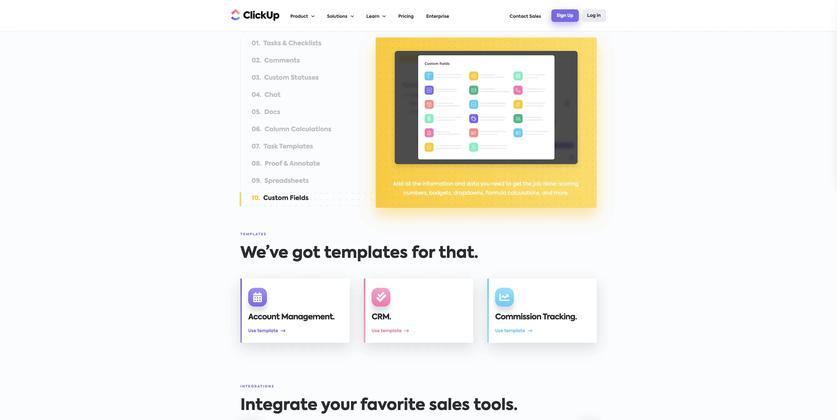 Task type: locate. For each thing, give the bounding box(es) containing it.
account management.
[[248, 313, 335, 321]]

& for annotate
[[284, 161, 288, 167]]

0 horizontal spatial the
[[412, 182, 421, 187]]

custom for custom statuses
[[264, 75, 289, 81]]

contact
[[510, 14, 528, 19]]

custom down 02. comments
[[264, 75, 289, 81]]

use template for commission tracking.
[[495, 329, 525, 333]]

09. spreadsheets
[[252, 178, 309, 184]]

use down crm.
[[372, 329, 380, 333]]

templates down the 06. column calculations
[[279, 144, 313, 150]]

2 horizontal spatial template
[[504, 329, 525, 333]]

0 vertical spatial &
[[283, 41, 287, 47]]

numbers,
[[404, 191, 428, 196]]

04.
[[252, 92, 261, 98]]

the
[[412, 182, 421, 187], [523, 182, 532, 187]]

& for checklists
[[283, 41, 287, 47]]

job
[[533, 182, 542, 187]]

commission tracking.
[[495, 313, 577, 321]]

0 vertical spatial and
[[455, 182, 465, 187]]

3 use template from the left
[[495, 329, 525, 333]]

1 vertical spatial custom
[[263, 195, 288, 202]]

annotate
[[289, 161, 320, 167]]

09.
[[252, 178, 261, 184]]

template
[[257, 329, 278, 333], [381, 329, 402, 333], [504, 329, 525, 333]]

& right tasks
[[283, 41, 287, 47]]

0 horizontal spatial use template
[[248, 329, 278, 333]]

tools.
[[474, 398, 518, 414]]

0 horizontal spatial and
[[455, 182, 465, 187]]

0 vertical spatial templates
[[279, 144, 313, 150]]

template down crm.
[[381, 329, 402, 333]]

1 the from the left
[[412, 182, 421, 187]]

template down account
[[257, 329, 278, 333]]

2 the from the left
[[523, 182, 532, 187]]

custom
[[264, 75, 289, 81], [263, 195, 288, 202]]

10.
[[252, 195, 260, 202]]

use template link
[[248, 329, 286, 333], [372, 329, 409, 333], [495, 329, 533, 333]]

log in
[[587, 13, 601, 18]]

1 use from the left
[[248, 329, 256, 333]]

10. custom fields
[[252, 195, 309, 202]]

2 horizontal spatial use
[[495, 329, 503, 333]]

use template link down commission on the bottom right
[[495, 329, 533, 333]]

use template down commission on the bottom right
[[495, 329, 525, 333]]

use template down account
[[248, 329, 278, 333]]

use for account management.
[[248, 329, 256, 333]]

templates up the we've
[[240, 233, 267, 236]]

the up calculations,
[[523, 182, 532, 187]]

06.
[[252, 127, 262, 133]]

to
[[506, 182, 512, 187]]

0 horizontal spatial use template link
[[248, 329, 286, 333]]

01.
[[252, 41, 260, 47]]

list
[[290, 0, 510, 31]]

2 horizontal spatial use template link
[[495, 329, 533, 333]]

use template link for commission tracking.
[[495, 329, 533, 333]]

2 horizontal spatial use template
[[495, 329, 525, 333]]

use template down crm.
[[372, 329, 402, 333]]

1 use template link from the left
[[248, 329, 286, 333]]

&
[[283, 41, 287, 47], [284, 161, 288, 167]]

1 horizontal spatial and
[[542, 191, 553, 196]]

sales
[[429, 398, 470, 414]]

budgets,
[[429, 191, 452, 196]]

use down commission on the bottom right
[[495, 329, 503, 333]]

checklists
[[288, 41, 322, 47]]

1 horizontal spatial template
[[381, 329, 402, 333]]

pricing link
[[398, 0, 414, 31]]

fields
[[290, 195, 309, 202]]

0 horizontal spatial template
[[257, 329, 278, 333]]

1 vertical spatial &
[[284, 161, 288, 167]]

1 template from the left
[[257, 329, 278, 333]]

use for commission tracking.
[[495, 329, 503, 333]]

0 horizontal spatial use
[[248, 329, 256, 333]]

use
[[248, 329, 256, 333], [372, 329, 380, 333], [495, 329, 503, 333]]

main navigation element
[[290, 0, 606, 31]]

template for account management.
[[257, 329, 278, 333]]

template for crm.
[[381, 329, 402, 333]]

04. chat
[[252, 92, 281, 98]]

use down account
[[248, 329, 256, 333]]

enterprise
[[426, 14, 449, 19]]

2 template from the left
[[381, 329, 402, 333]]

1 horizontal spatial use
[[372, 329, 380, 333]]

03.
[[252, 75, 261, 81]]

need
[[491, 182, 505, 187]]

08.
[[252, 161, 262, 167]]

use template link down account
[[248, 329, 286, 333]]

and
[[455, 182, 465, 187], [542, 191, 553, 196]]

3 use template link from the left
[[495, 329, 533, 333]]

chat
[[265, 92, 281, 98]]

use for crm.
[[372, 329, 380, 333]]

solutions button
[[327, 0, 354, 31]]

custom down 09. spreadsheets
[[263, 195, 288, 202]]

and down the done:
[[542, 191, 553, 196]]

template down commission on the bottom right
[[504, 329, 525, 333]]

1 use template from the left
[[248, 329, 278, 333]]

1 horizontal spatial the
[[523, 182, 532, 187]]

use template
[[248, 329, 278, 333], [372, 329, 402, 333], [495, 329, 525, 333]]

2 use template from the left
[[372, 329, 402, 333]]

3 template from the left
[[504, 329, 525, 333]]

and up dropdowns,
[[455, 182, 465, 187]]

1 horizontal spatial use template
[[372, 329, 402, 333]]

spreadsheets
[[265, 178, 309, 184]]

use template link down crm.
[[372, 329, 409, 333]]

custom for custom fields
[[263, 195, 288, 202]]

integrate
[[240, 398, 318, 414]]

docs
[[264, 109, 280, 116]]

template for commission tracking.
[[504, 329, 525, 333]]

favorite
[[360, 398, 425, 414]]

2 use template link from the left
[[372, 329, 409, 333]]

features
[[240, 20, 263, 23]]

0 horizontal spatial templates
[[240, 233, 267, 236]]

0 vertical spatial custom
[[264, 75, 289, 81]]

the right all
[[412, 182, 421, 187]]

3 use from the left
[[495, 329, 503, 333]]

scoring,
[[559, 182, 580, 187]]

1 horizontal spatial use template link
[[372, 329, 409, 333]]

2 use from the left
[[372, 329, 380, 333]]

templates
[[279, 144, 313, 150], [240, 233, 267, 236]]

1 vertical spatial templates
[[240, 233, 267, 236]]

use template for crm.
[[372, 329, 402, 333]]

use template link for account management.
[[248, 329, 286, 333]]

& right proof
[[284, 161, 288, 167]]



Task type: describe. For each thing, give the bounding box(es) containing it.
in
[[597, 13, 601, 18]]

02.
[[252, 58, 261, 64]]

sign up button
[[551, 9, 579, 22]]

tracking.
[[543, 313, 577, 321]]

add
[[393, 182, 404, 187]]

up
[[567, 13, 574, 18]]

07. task templates
[[252, 144, 313, 150]]

use template for account management.
[[248, 329, 278, 333]]

formula
[[486, 191, 506, 196]]

commission
[[495, 313, 541, 321]]

product
[[290, 14, 308, 19]]

tasks
[[263, 41, 281, 47]]

integrations
[[240, 385, 274, 388]]

your
[[321, 398, 357, 414]]

enterprise link
[[426, 0, 449, 31]]

product button
[[290, 0, 315, 31]]

08. proof & annotate
[[252, 161, 320, 167]]

more.
[[554, 191, 569, 196]]

1 horizontal spatial templates
[[279, 144, 313, 150]]

column
[[265, 127, 290, 133]]

that.
[[439, 246, 478, 261]]

dropdowns,
[[454, 191, 484, 196]]

done:
[[543, 182, 558, 187]]

06. column calculations
[[252, 127, 332, 133]]

log in link
[[582, 9, 606, 22]]

log
[[587, 13, 596, 18]]

crm.
[[372, 313, 391, 321]]

calculations,
[[508, 191, 541, 196]]

use template link for crm.
[[372, 329, 409, 333]]

templates
[[324, 246, 408, 261]]

for
[[412, 246, 435, 261]]

account
[[248, 313, 280, 321]]

management.
[[281, 313, 335, 321]]

contact sales
[[510, 14, 541, 19]]

we've got templates for that.
[[240, 246, 478, 261]]

you
[[481, 182, 490, 187]]

solutions
[[327, 14, 347, 19]]

learn
[[366, 14, 379, 19]]

05.
[[252, 109, 261, 116]]

sales
[[529, 14, 541, 19]]

05. docs
[[252, 109, 280, 116]]

custom fields image
[[390, 47, 582, 172]]

information
[[422, 182, 454, 187]]

01. tasks & checklists
[[252, 41, 322, 47]]

all
[[405, 182, 411, 187]]

statuses
[[291, 75, 319, 81]]

learn button
[[366, 0, 386, 31]]

07.
[[252, 144, 260, 150]]

sign up
[[557, 13, 574, 18]]

03. custom statuses
[[252, 75, 319, 81]]

we've
[[240, 246, 288, 261]]

02. comments
[[252, 58, 300, 64]]

list containing product
[[290, 0, 510, 31]]

1 vertical spatial and
[[542, 191, 553, 196]]

add all the information and data you need to get the job done: scoring, numbers, budgets, dropdowns, formula calculations, and more.
[[393, 182, 580, 196]]

integrate your favorite sales tools.
[[240, 398, 518, 414]]

contact sales link
[[510, 0, 541, 31]]

task
[[264, 144, 278, 150]]

calculations
[[291, 127, 332, 133]]

get
[[513, 182, 522, 187]]

data
[[467, 182, 479, 187]]

pricing
[[398, 14, 414, 19]]

sign
[[557, 13, 566, 18]]

got
[[292, 246, 320, 261]]

proof
[[265, 161, 282, 167]]

comments
[[264, 58, 300, 64]]



Task type: vqa. For each thing, say whether or not it's contained in the screenshot.


